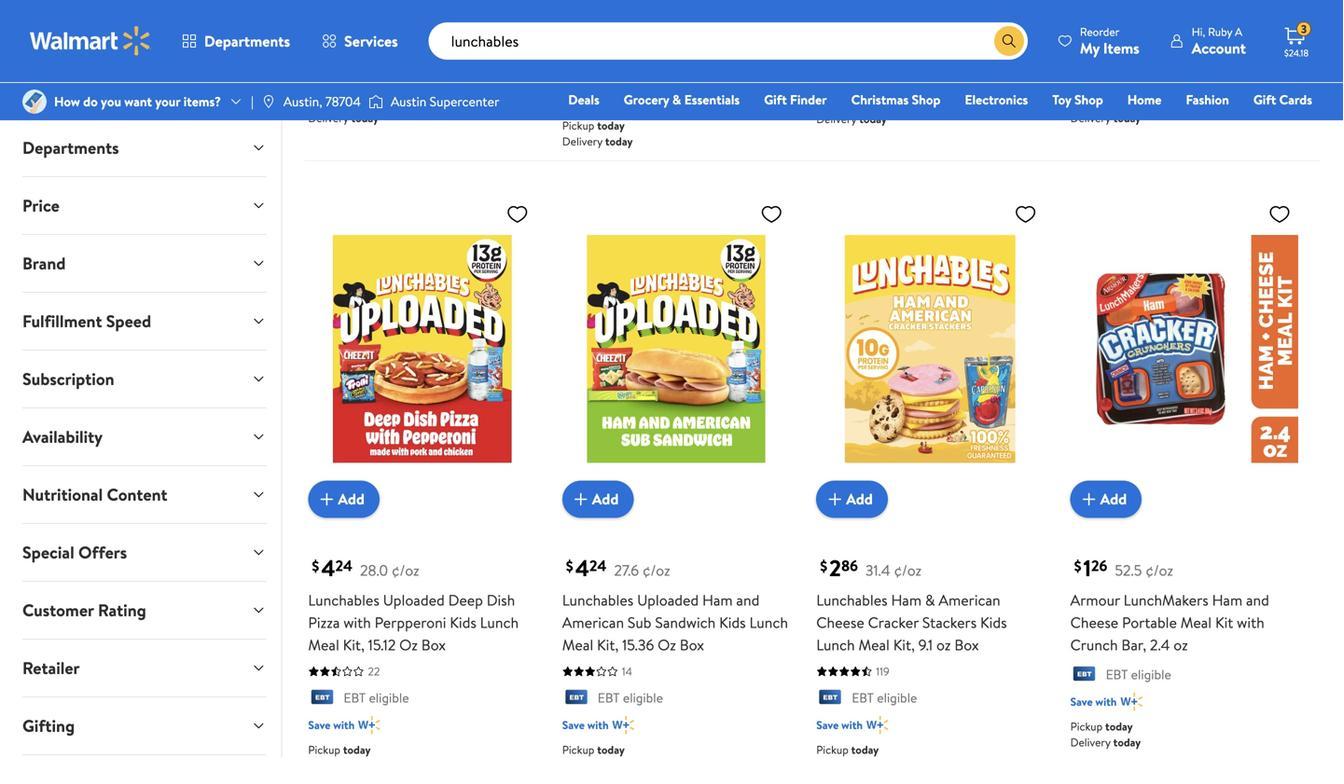 Task type: describe. For each thing, give the bounding box(es) containing it.
eligible up austin
[[369, 41, 409, 59]]

nutritional content button
[[7, 467, 281, 523]]

oz for $ 4 24 28.0 ¢/oz lunchables uploaded deep dish pizza with perpperoni kids lunch meal kit, 15.12 oz box
[[399, 635, 418, 655]]

eligible for $ 2 86 31.4 ¢/oz lunchables ham & american cheese cracker stackers kids lunch meal kit, 9.1 oz box's ebt image
[[877, 689, 918, 707]]

meal for $ 4 24 27.6 ¢/oz lunchables uploaded ham and american sub sandwich kids lunch meal kit, 15.36 oz box
[[562, 635, 594, 655]]

and for 4
[[737, 590, 760, 611]]

 image for how do you want your items?
[[22, 90, 47, 114]]

$ for $ 4 24 27.6 ¢/oz lunchables uploaded ham and american sub sandwich kids lunch meal kit, 15.36 oz box
[[566, 556, 574, 577]]

gift for cards
[[1254, 91, 1277, 109]]

fulfillment
[[22, 310, 102, 333]]

electronics link
[[957, 90, 1037, 110]]

box for $ 2 86 31.4 ¢/oz lunchables ham & american cheese cracker stackers kids lunch meal kit, 9.1 oz box
[[955, 635, 979, 655]]

add to favorites list, armour lunchmakers ham and cheese portable meal kit with crunch bar, 2.4 oz image
[[1269, 203, 1291, 226]]

sandwich
[[655, 612, 716, 633]]

customer rating
[[22, 599, 146, 622]]

ebt image for $ 2 86 31.4 ¢/oz lunchables ham & american cheese cracker stackers kids lunch meal kit, 9.1 oz box
[[817, 690, 845, 709]]

27.6
[[614, 560, 639, 581]]

pickup today delivery today for walmart plus image over home
[[1071, 94, 1141, 126]]

pickup today for $ 4 24 27.6 ¢/oz lunchables uploaded ham and american sub sandwich kids lunch meal kit, 15.36 oz box
[[562, 742, 625, 758]]

subscription
[[22, 368, 114, 391]]

ebt eligible for ebt icon under crunch
[[1106, 666, 1172, 684]]

26
[[1092, 555, 1108, 576]]

ebt for $ 2 86 31.4 ¢/oz lunchables ham & american cheese cracker stackers kids lunch meal kit, 9.1 oz box's ebt image
[[852, 689, 874, 707]]

perpperoni
[[375, 612, 446, 633]]

eligible for ebt image related to $ 4 24 27.6 ¢/oz lunchables uploaded ham and american sub sandwich kids lunch meal kit, 15.36 oz box
[[623, 689, 663, 707]]

add to favorites list, lunchables ham & american cheese cracker stackers kids lunch meal kit, 9.1 oz box image
[[1015, 203, 1037, 226]]

nutritional content tab
[[7, 467, 281, 523]]

registry
[[1098, 117, 1145, 135]]

lunch for $ 4 24 27.6 ¢/oz lunchables uploaded ham and american sub sandwich kids lunch meal kit, 15.36 oz box
[[750, 612, 788, 633]]

american inside $ 4 24 27.6 ¢/oz lunchables uploaded ham and american sub sandwich kids lunch meal kit, 15.36 oz box
[[562, 612, 624, 633]]

bar,
[[1122, 635, 1147, 655]]

nutritional
[[22, 483, 103, 507]]

9.1
[[919, 635, 933, 655]]

services button
[[306, 19, 414, 63]]

gift finder link
[[756, 90, 836, 110]]

meal inside $ 1 26 52.5 ¢/oz armour lunchmakers ham and cheese portable meal kit with crunch bar, 2.4 oz
[[1181, 612, 1212, 633]]

ebt image for $ 4 24 28.0 ¢/oz lunchables uploaded deep dish pizza with perpperoni kids lunch meal kit, 15.12 oz box
[[308, 690, 336, 709]]

24 for $ 4 24 27.6 ¢/oz lunchables uploaded ham and american sub sandwich kids lunch meal kit, 15.36 oz box
[[590, 555, 607, 576]]

ebt image for walmart plus image on the right of deals
[[562, 65, 590, 84]]

save with for walmart plus image on the right of deals
[[562, 93, 609, 109]]

finder
[[790, 91, 827, 109]]

uploaded for $ 4 24 28.0 ¢/oz lunchables uploaded deep dish pizza with perpperoni kids lunch meal kit, 15.12 oz box
[[383, 590, 445, 611]]

lunchables for $ 4 24 28.0 ¢/oz lunchables uploaded deep dish pizza with perpperoni kids lunch meal kit, 15.12 oz box
[[308, 590, 380, 611]]

fashion
[[1186, 91, 1230, 109]]

$ 1 26 52.5 ¢/oz armour lunchmakers ham and cheese portable meal kit with crunch bar, 2.4 oz
[[1071, 553, 1270, 655]]

ebt eligible for ebt icon associated with walmart plus image above the christmas at the right top of page
[[852, 42, 918, 60]]

armour
[[1071, 590, 1120, 611]]

with for left walmart plus icon
[[333, 70, 355, 85]]

Search search field
[[429, 22, 1028, 60]]

search icon image
[[1002, 34, 1017, 49]]

ebt for ebt icon for walmart plus image on the right of deals
[[598, 64, 620, 82]]

electronics
[[965, 91, 1028, 109]]

save with for walmart plus image below the 22
[[308, 718, 355, 734]]

departments button
[[166, 19, 306, 63]]

save with for walmart plus image over home
[[1071, 70, 1117, 85]]

1
[[1084, 553, 1092, 584]]

eligible for ebt icon associated with walmart plus image above the christmas at the right top of page
[[877, 42, 918, 60]]

walmart image
[[30, 26, 151, 56]]

customer
[[22, 599, 94, 622]]

¢/oz for $ 1 26 52.5 ¢/oz armour lunchmakers ham and cheese portable meal kit with crunch bar, 2.4 oz
[[1146, 560, 1174, 581]]

gifting
[[22, 715, 75, 738]]

add to favorites list, lunchables uploaded ham and american sub sandwich kids lunch meal kit, 15.36 oz box image
[[761, 203, 783, 226]]

special offers tab
[[7, 524, 281, 581]]

kids for $ 4 24 27.6 ¢/oz lunchables uploaded ham and american sub sandwich kids lunch meal kit, 15.36 oz box
[[719, 612, 746, 633]]

deep
[[448, 590, 483, 611]]

ebt for ebt icon under crunch
[[1106, 666, 1128, 684]]

lunchables ham & american cheese cracker stackers kids lunch meal kit, 9.1 oz box image
[[817, 195, 1045, 503]]

1 vertical spatial walmart plus image
[[1121, 693, 1143, 712]]

price
[[22, 194, 60, 217]]

with for walmart plus image underneath 119
[[842, 718, 863, 734]]

2 vertical spatial walmart plus image
[[613, 716, 635, 735]]

crunch
[[1071, 635, 1118, 655]]

with for walmart plus image on the right of deals
[[588, 93, 609, 109]]

ebt for ebt image for $ 4 24 28.0 ¢/oz lunchables uploaded deep dish pizza with perpperoni kids lunch meal kit, 15.12 oz box
[[344, 689, 366, 707]]

toy shop
[[1053, 91, 1104, 109]]

$24.18
[[1285, 47, 1309, 59]]

eligible for ebt icon under crunch
[[1131, 666, 1172, 684]]

lunchables for $ 2 86 31.4 ¢/oz lunchables ham & american cheese cracker stackers kids lunch meal kit, 9.1 oz box
[[817, 590, 888, 611]]

lunchables uploaded ham and american sub sandwich kids lunch meal kit, 15.36 oz box image
[[562, 195, 790, 503]]

deals
[[568, 91, 600, 109]]

lunchables uploaded deep dish pizza with perpperoni kids lunch meal kit, 15.12 oz box image
[[308, 195, 536, 503]]

austin, 78704
[[283, 92, 361, 111]]

4 for $ 4 24 28.0 ¢/oz lunchables uploaded deep dish pizza with perpperoni kids lunch meal kit, 15.12 oz box
[[321, 553, 335, 584]]

Walmart Site-Wide search field
[[429, 22, 1028, 60]]

2.4
[[1150, 635, 1170, 655]]

debit
[[1201, 117, 1233, 135]]

gifting button
[[7, 698, 281, 755]]

one
[[1170, 117, 1198, 135]]

$ for $ 2 86 31.4 ¢/oz lunchables ham & american cheese cracker stackers kids lunch meal kit, 9.1 oz box
[[820, 556, 828, 577]]

save with for bottom walmart plus icon
[[562, 718, 609, 734]]

fulfillment speed button
[[7, 293, 281, 350]]

add for $ 2 86 31.4 ¢/oz lunchables ham & american cheese cracker stackers kids lunch meal kit, 9.1 oz box
[[846, 489, 873, 510]]

delivery for left walmart plus icon
[[308, 110, 349, 126]]

gift finder
[[764, 91, 827, 109]]

christmas shop link
[[843, 90, 949, 110]]

american inside $ 2 86 31.4 ¢/oz lunchables ham & american cheese cracker stackers kids lunch meal kit, 9.1 oz box
[[939, 590, 1001, 611]]

399
[[876, 17, 895, 32]]

0 horizontal spatial walmart plus image
[[358, 68, 380, 87]]

special offers
[[22, 541, 127, 564]]

registry link
[[1090, 116, 1154, 136]]

gift for finder
[[764, 91, 787, 109]]

offers
[[78, 541, 127, 564]]

my
[[1080, 38, 1100, 58]]

retailer button
[[7, 640, 281, 697]]

gift cards registry
[[1098, 91, 1313, 135]]

save with for walmart plus image underneath 119
[[817, 718, 863, 734]]

kit, for $ 4 24 28.0 ¢/oz lunchables uploaded deep dish pizza with perpperoni kids lunch meal kit, 15.12 oz box
[[343, 635, 365, 655]]

save with for the middle walmart plus icon
[[1071, 694, 1117, 710]]

departments button
[[7, 119, 281, 176]]

brand
[[22, 252, 66, 275]]

departments inside dropdown button
[[22, 136, 119, 160]]

cheese for 2
[[817, 612, 865, 633]]

shop for toy shop
[[1075, 91, 1104, 109]]

walmart plus image up home
[[1121, 68, 1143, 87]]

walmart plus image down 119
[[867, 716, 889, 735]]

do
[[83, 92, 98, 111]]

delivery for walmart plus image on the right of deals
[[562, 133, 603, 149]]

add to cart image for $ 4 24 28.0 ¢/oz lunchables uploaded deep dish pizza with perpperoni kids lunch meal kit, 15.12 oz box
[[316, 488, 338, 511]]

one debit link
[[1161, 116, 1241, 136]]

dish
[[487, 590, 515, 611]]

grocery & essentials link
[[616, 90, 748, 110]]

departments inside popup button
[[204, 31, 290, 51]]

with for walmart plus image below the 22
[[333, 718, 355, 734]]

0 vertical spatial &
[[673, 91, 681, 109]]

kit
[[1216, 612, 1234, 633]]

austin,
[[283, 92, 322, 111]]

ebt eligible for ebt icon corresponding to walmart plus image over home
[[1106, 41, 1172, 59]]

services
[[344, 31, 398, 51]]

ebt eligible for ebt icon for walmart plus image on the right of deals
[[598, 64, 663, 82]]

fulfillment speed tab
[[7, 293, 281, 350]]

¢/oz for $ 4 24 28.0 ¢/oz lunchables uploaded deep dish pizza with perpperoni kids lunch meal kit, 15.12 oz box
[[392, 560, 420, 581]]

availability button
[[7, 409, 281, 466]]

shop for christmas shop
[[912, 91, 941, 109]]

supercenter
[[430, 92, 499, 111]]

add button for $ 4 24 28.0 ¢/oz lunchables uploaded deep dish pizza with perpperoni kids lunch meal kit, 15.12 oz box
[[308, 481, 380, 518]]

account
[[1192, 38, 1247, 58]]

oz for 1
[[1174, 635, 1188, 655]]



Task type: locate. For each thing, give the bounding box(es) containing it.
ebt eligible down 14
[[598, 689, 663, 707]]

0 horizontal spatial pickup today
[[308, 742, 371, 758]]

meal inside $ 4 24 27.6 ¢/oz lunchables uploaded ham and american sub sandwich kids lunch meal kit, 15.36 oz box
[[562, 635, 594, 655]]

ebt eligible for ebt image related to $ 4 24 27.6 ¢/oz lunchables uploaded ham and american sub sandwich kids lunch meal kit, 15.36 oz box
[[598, 689, 663, 707]]

|
[[251, 92, 254, 111]]

1 vertical spatial american
[[562, 612, 624, 633]]

lunchables inside $ 4 24 27.6 ¢/oz lunchables uploaded ham and american sub sandwich kids lunch meal kit, 15.36 oz box
[[562, 590, 634, 611]]

1 horizontal spatial shop
[[1075, 91, 1104, 109]]

0 horizontal spatial 4
[[321, 553, 335, 584]]

$ 4 24 28.0 ¢/oz lunchables uploaded deep dish pizza with perpperoni kids lunch meal kit, 15.12 oz box
[[308, 553, 519, 655]]

2 horizontal spatial kids
[[981, 612, 1007, 633]]

portable
[[1122, 612, 1177, 633]]

add up 27.6
[[592, 489, 619, 510]]

ebt for ebt image related to $ 4 24 27.6 ¢/oz lunchables uploaded ham and american sub sandwich kids lunch meal kit, 15.36 oz box
[[598, 689, 620, 707]]

hi, ruby a account
[[1192, 24, 1247, 58]]

& right grocery on the left
[[673, 91, 681, 109]]

kids for $ 4 24 28.0 ¢/oz lunchables uploaded deep dish pizza with perpperoni kids lunch meal kit, 15.12 oz box
[[450, 612, 477, 633]]

meal inside $ 4 24 28.0 ¢/oz lunchables uploaded deep dish pizza with perpperoni kids lunch meal kit, 15.12 oz box
[[308, 635, 339, 655]]

meal left the kit at bottom right
[[1181, 612, 1212, 633]]

departments down how
[[22, 136, 119, 160]]

pickup today down 119
[[817, 742, 879, 758]]

eligible for ebt icon corresponding to walmart plus image over home
[[1131, 41, 1172, 59]]

with for walmart plus image over home
[[1096, 70, 1117, 85]]

1 horizontal spatial oz
[[658, 635, 676, 655]]

0 horizontal spatial ham
[[703, 590, 733, 611]]

toy
[[1053, 91, 1072, 109]]

lunch down dish
[[480, 612, 519, 633]]

ebt eligible for ebt image for $ 4 24 28.0 ¢/oz lunchables uploaded deep dish pizza with perpperoni kids lunch meal kit, 15.12 oz box
[[344, 689, 409, 707]]

1 box from the left
[[421, 635, 446, 655]]

and inside $ 1 26 52.5 ¢/oz armour lunchmakers ham and cheese portable meal kit with crunch bar, 2.4 oz
[[1247, 590, 1270, 611]]

0 vertical spatial departments
[[204, 31, 290, 51]]

delivery for walmart plus image above the christmas at the right top of page
[[817, 111, 857, 127]]

add for $ 4 24 27.6 ¢/oz lunchables uploaded ham and american sub sandwich kids lunch meal kit, 15.36 oz box
[[592, 489, 619, 510]]

today
[[343, 94, 371, 110], [1106, 94, 1133, 110], [851, 95, 879, 111], [351, 110, 379, 126], [1114, 110, 1141, 126], [860, 111, 887, 127], [597, 118, 625, 133], [605, 133, 633, 149], [1106, 719, 1133, 735], [1114, 735, 1141, 751], [343, 742, 371, 758], [597, 742, 625, 758], [851, 742, 879, 758]]

ham inside $ 2 86 31.4 ¢/oz lunchables ham & american cheese cracker stackers kids lunch meal kit, 9.1 oz box
[[891, 590, 922, 611]]

lunchables up "pizza"
[[308, 590, 380, 611]]

1 24 from the left
[[335, 555, 353, 576]]

2 and from the left
[[1247, 590, 1270, 611]]

add up 26
[[1101, 489, 1127, 510]]

kit, inside $ 2 86 31.4 ¢/oz lunchables ham & american cheese cracker stackers kids lunch meal kit, 9.1 oz box
[[894, 635, 915, 655]]

oz inside $ 4 24 28.0 ¢/oz lunchables uploaded deep dish pizza with perpperoni kids lunch meal kit, 15.12 oz box
[[399, 635, 418, 655]]

gift
[[764, 91, 787, 109], [1254, 91, 1277, 109]]

cheese inside $ 2 86 31.4 ¢/oz lunchables ham & american cheese cracker stackers kids lunch meal kit, 9.1 oz box
[[817, 612, 865, 633]]

brand button
[[7, 235, 281, 292]]

and for 1
[[1247, 590, 1270, 611]]

kids for $ 2 86 31.4 ¢/oz lunchables ham & american cheese cracker stackers kids lunch meal kit, 9.1 oz box
[[981, 612, 1007, 633]]

walmart plus image down bar,
[[1121, 693, 1143, 712]]

meal
[[1181, 612, 1212, 633], [308, 635, 339, 655], [562, 635, 594, 655], [859, 635, 890, 655]]

home
[[1128, 91, 1162, 109]]

2 ¢/oz from the left
[[643, 560, 670, 581]]

1 horizontal spatial 4
[[575, 553, 590, 584]]

box down stackers
[[955, 635, 979, 655]]

price tab
[[7, 177, 281, 234]]

4 left 27.6
[[575, 553, 590, 584]]

ham up the kit at bottom right
[[1213, 590, 1243, 611]]

2 lunchables from the left
[[562, 590, 634, 611]]

4 add from the left
[[1101, 489, 1127, 510]]

ham for 4
[[703, 590, 733, 611]]

¢/oz right 28.0 in the bottom of the page
[[392, 560, 420, 581]]

lunchables for $ 4 24 27.6 ¢/oz lunchables uploaded ham and american sub sandwich kids lunch meal kit, 15.36 oz box
[[562, 590, 634, 611]]

15.36
[[622, 635, 654, 655]]

4 inside $ 4 24 27.6 ¢/oz lunchables uploaded ham and american sub sandwich kids lunch meal kit, 15.36 oz box
[[575, 553, 590, 584]]

box inside $ 4 24 28.0 ¢/oz lunchables uploaded deep dish pizza with perpperoni kids lunch meal kit, 15.12 oz box
[[421, 635, 446, 655]]

2 add button from the left
[[562, 481, 634, 518]]

1 horizontal spatial lunch
[[750, 612, 788, 633]]

0 horizontal spatial lunchables
[[308, 590, 380, 611]]

28.0
[[360, 560, 388, 581]]

pickup today down the 22
[[308, 742, 371, 758]]

$
[[312, 556, 319, 577], [566, 556, 574, 577], [820, 556, 828, 577], [1074, 556, 1082, 577]]

$ up "pizza"
[[312, 556, 319, 577]]

availability tab
[[7, 409, 281, 466]]

ebt
[[344, 41, 366, 59], [1106, 41, 1128, 59], [852, 42, 874, 60], [598, 64, 620, 82], [1106, 666, 1128, 684], [344, 689, 366, 707], [598, 689, 620, 707], [852, 689, 874, 707]]

walmart+ link
[[1249, 116, 1321, 136]]

2 $ from the left
[[566, 556, 574, 577]]

3 pickup today from the left
[[817, 742, 879, 758]]

kids inside $ 4 24 28.0 ¢/oz lunchables uploaded deep dish pizza with perpperoni kids lunch meal kit, 15.12 oz box
[[450, 612, 477, 633]]

2 horizontal spatial walmart plus image
[[1121, 693, 1143, 712]]

ebt image
[[1071, 42, 1099, 61], [817, 43, 845, 62], [562, 65, 590, 84], [1071, 667, 1099, 686]]

¢/oz for $ 4 24 27.6 ¢/oz lunchables uploaded ham and american sub sandwich kids lunch meal kit, 15.36 oz box
[[643, 560, 670, 581]]

kids right stackers
[[981, 612, 1007, 633]]

american up stackers
[[939, 590, 1001, 611]]

1 oz from the left
[[937, 635, 951, 655]]

box inside $ 4 24 27.6 ¢/oz lunchables uploaded ham and american sub sandwich kids lunch meal kit, 15.36 oz box
[[680, 635, 704, 655]]

meal down "pizza"
[[308, 635, 339, 655]]

0 horizontal spatial and
[[737, 590, 760, 611]]

cheese up crunch
[[1071, 612, 1119, 633]]

$ 4 24 27.6 ¢/oz lunchables uploaded ham and american sub sandwich kids lunch meal kit, 15.36 oz box
[[562, 553, 788, 655]]

speed
[[106, 310, 151, 333]]

ebt image
[[308, 42, 336, 61], [308, 690, 336, 709], [562, 690, 590, 709], [817, 690, 845, 709]]

3 box from the left
[[955, 635, 979, 655]]

1 vertical spatial departments
[[22, 136, 119, 160]]

0 horizontal spatial  image
[[22, 90, 47, 114]]

save
[[308, 70, 331, 85], [1071, 70, 1093, 85], [817, 71, 839, 86], [562, 93, 585, 109], [1071, 694, 1093, 710], [308, 718, 331, 734], [562, 718, 585, 734], [817, 718, 839, 734]]

0 horizontal spatial &
[[673, 91, 681, 109]]

2 horizontal spatial lunch
[[817, 635, 855, 655]]

walmart plus image
[[1121, 68, 1143, 87], [867, 69, 889, 88], [613, 91, 635, 110], [358, 716, 380, 735], [867, 716, 889, 735]]

ham
[[703, 590, 733, 611], [891, 590, 922, 611], [1213, 590, 1243, 611]]

2 oz from the left
[[658, 635, 676, 655]]

1 horizontal spatial box
[[680, 635, 704, 655]]

0 horizontal spatial uploaded
[[383, 590, 445, 611]]

1 cheese from the left
[[817, 612, 865, 633]]

24 left 28.0 in the bottom of the page
[[335, 555, 353, 576]]

4 for $ 4 24 27.6 ¢/oz lunchables uploaded ham and american sub sandwich kids lunch meal kit, 15.36 oz box
[[575, 553, 590, 584]]

0 horizontal spatial oz
[[937, 635, 951, 655]]

uploaded up perpperoni
[[383, 590, 445, 611]]

cheese left cracker
[[817, 612, 865, 633]]

lunch down 2
[[817, 635, 855, 655]]

gift inside gift cards registry
[[1254, 91, 1277, 109]]

add button for $ 2 86 31.4 ¢/oz lunchables ham & american cheese cracker stackers kids lunch meal kit, 9.1 oz box
[[817, 481, 888, 518]]

1 uploaded from the left
[[383, 590, 445, 611]]

add to cart image for $ 4 24 27.6 ¢/oz lunchables uploaded ham and american sub sandwich kids lunch meal kit, 15.36 oz box
[[570, 488, 592, 511]]

1 horizontal spatial oz
[[1174, 635, 1188, 655]]

4 $ from the left
[[1074, 556, 1082, 577]]

eligible down 399
[[877, 42, 918, 60]]

stackers
[[923, 612, 977, 633]]

add up 86
[[846, 489, 873, 510]]

ebt image down reorder
[[1071, 42, 1099, 61]]

¢/oz inside $ 2 86 31.4 ¢/oz lunchables ham & american cheese cracker stackers kids lunch meal kit, 9.1 oz box
[[894, 560, 922, 581]]

1 horizontal spatial uploaded
[[637, 590, 699, 611]]

pickup today down 14
[[562, 742, 625, 758]]

with
[[333, 70, 355, 85], [1096, 70, 1117, 85], [842, 71, 863, 86], [588, 93, 609, 109], [344, 612, 371, 633], [1237, 612, 1265, 633], [1096, 694, 1117, 710], [333, 718, 355, 734], [588, 718, 609, 734], [842, 718, 863, 734]]

$ inside $ 4 24 27.6 ¢/oz lunchables uploaded ham and american sub sandwich kids lunch meal kit, 15.36 oz box
[[566, 556, 574, 577]]

ham inside $ 1 26 52.5 ¢/oz armour lunchmakers ham and cheese portable meal kit with crunch bar, 2.4 oz
[[1213, 590, 1243, 611]]

oz for 2
[[937, 635, 951, 655]]

ebt eligible up grocery on the left
[[598, 64, 663, 82]]

walmart plus image
[[358, 68, 380, 87], [1121, 693, 1143, 712], [613, 716, 635, 735]]

oz right 2.4
[[1174, 635, 1188, 655]]

ruby
[[1208, 24, 1233, 40]]

1 horizontal spatial cheese
[[1071, 612, 1119, 633]]

3 add from the left
[[846, 489, 873, 510]]

ham inside $ 4 24 27.6 ¢/oz lunchables uploaded ham and american sub sandwich kids lunch meal kit, 15.36 oz box
[[703, 590, 733, 611]]

31.4
[[866, 560, 891, 581]]

ebt eligible for $ 2 86 31.4 ¢/oz lunchables ham & american cheese cracker stackers kids lunch meal kit, 9.1 oz box's ebt image
[[852, 689, 918, 707]]

oz for $ 4 24 27.6 ¢/oz lunchables uploaded ham and american sub sandwich kids lunch meal kit, 15.36 oz box
[[658, 635, 676, 655]]

save with for walmart plus image above the christmas at the right top of page
[[817, 71, 863, 86]]

kit,
[[343, 635, 365, 655], [597, 635, 619, 655], [894, 635, 915, 655]]

american left sub
[[562, 612, 624, 633]]

armour lunchmakers ham and cheese portable meal kit with crunch bar, 2.4 oz image
[[1071, 195, 1299, 503]]

1 horizontal spatial walmart plus image
[[613, 716, 635, 735]]

3 $ from the left
[[820, 556, 828, 577]]

want
[[124, 92, 152, 111]]

eligible for ebt icon for walmart plus image on the right of deals
[[623, 64, 663, 82]]

kids down deep
[[450, 612, 477, 633]]

lunchables down 27.6
[[562, 590, 634, 611]]

2 uploaded from the left
[[637, 590, 699, 611]]

cracker
[[868, 612, 919, 633]]

2 ham from the left
[[891, 590, 922, 611]]

customer rating button
[[7, 582, 281, 639]]

3 lunchables from the left
[[817, 590, 888, 611]]

2 gift from the left
[[1254, 91, 1277, 109]]

3 kit, from the left
[[894, 635, 915, 655]]

uploaded inside $ 4 24 27.6 ¢/oz lunchables uploaded ham and american sub sandwich kids lunch meal kit, 15.36 oz box
[[637, 590, 699, 611]]

1 gift from the left
[[764, 91, 787, 109]]

0 horizontal spatial 24
[[335, 555, 353, 576]]

ham up sandwich
[[703, 590, 733, 611]]

0 horizontal spatial cheese
[[817, 612, 865, 633]]

0 horizontal spatial box
[[421, 635, 446, 655]]

1 kit, from the left
[[343, 635, 365, 655]]

pickup today delivery today for left walmart plus icon
[[308, 94, 379, 126]]

$ for $ 4 24 28.0 ¢/oz lunchables uploaded deep dish pizza with perpperoni kids lunch meal kit, 15.12 oz box
[[312, 556, 319, 577]]

lunchables down 86
[[817, 590, 888, 611]]

1 horizontal spatial lunchables
[[562, 590, 634, 611]]

add button up 26
[[1071, 481, 1142, 518]]

with for bottom walmart plus icon
[[588, 718, 609, 734]]

 image right |
[[261, 94, 276, 109]]

ebt eligible up austin
[[344, 41, 409, 59]]

kids inside $ 2 86 31.4 ¢/oz lunchables ham & american cheese cracker stackers kids lunch meal kit, 9.1 oz box
[[981, 612, 1007, 633]]

eligible up grocery on the left
[[623, 64, 663, 82]]

1 ¢/oz from the left
[[392, 560, 420, 581]]

1 kids from the left
[[450, 612, 477, 633]]

2 pickup today from the left
[[562, 742, 625, 758]]

subscription tab
[[7, 351, 281, 408]]

3
[[1301, 21, 1307, 37]]

add to favorites list, lunchables uploaded deep dish pizza with perpperoni kids lunch meal kit, 15.12 oz box image
[[506, 203, 529, 226]]

rating
[[98, 599, 146, 622]]

meal for $ 2 86 31.4 ¢/oz lunchables ham & american cheese cracker stackers kids lunch meal kit, 9.1 oz box
[[859, 635, 890, 655]]

ebt image up finder
[[817, 43, 845, 62]]

eligible for ebt image for $ 4 24 28.0 ¢/oz lunchables uploaded deep dish pizza with perpperoni kids lunch meal kit, 15.12 oz box
[[369, 689, 409, 707]]

fulfillment speed
[[22, 310, 151, 333]]

1 horizontal spatial kids
[[719, 612, 746, 633]]

box inside $ 2 86 31.4 ¢/oz lunchables ham & american cheese cracker stackers kids lunch meal kit, 9.1 oz box
[[955, 635, 979, 655]]

2 horizontal spatial lunchables
[[817, 590, 888, 611]]

kit, left 15.36
[[597, 635, 619, 655]]

add button up 27.6
[[562, 481, 634, 518]]

kids right sandwich
[[719, 612, 746, 633]]

2 shop from the left
[[1075, 91, 1104, 109]]

1 oz from the left
[[399, 635, 418, 655]]

tab
[[7, 756, 281, 759]]

4 add to cart image from the left
[[1078, 488, 1101, 511]]

fashion link
[[1178, 90, 1238, 110]]

¢/oz inside $ 1 26 52.5 ¢/oz armour lunchmakers ham and cheese portable meal kit with crunch bar, 2.4 oz
[[1146, 560, 1174, 581]]

pizza
[[308, 612, 340, 633]]

ham up cracker
[[891, 590, 922, 611]]

& inside $ 2 86 31.4 ¢/oz lunchables ham & american cheese cracker stackers kids lunch meal kit, 9.1 oz box
[[925, 590, 935, 611]]

cheese inside $ 1 26 52.5 ¢/oz armour lunchmakers ham and cheese portable meal kit with crunch bar, 2.4 oz
[[1071, 612, 1119, 633]]

box for $ 4 24 28.0 ¢/oz lunchables uploaded deep dish pizza with perpperoni kids lunch meal kit, 15.12 oz box
[[421, 635, 446, 655]]

1 horizontal spatial  image
[[261, 94, 276, 109]]

with inside $ 1 26 52.5 ¢/oz armour lunchmakers ham and cheese portable meal kit with crunch bar, 2.4 oz
[[1237, 612, 1265, 633]]

meal up 119
[[859, 635, 890, 655]]

ebt image up deals link
[[562, 65, 590, 84]]

departments up |
[[204, 31, 290, 51]]

walmart plus image right deals
[[613, 91, 635, 110]]

oz inside $ 1 26 52.5 ¢/oz armour lunchmakers ham and cheese portable meal kit with crunch bar, 2.4 oz
[[1174, 635, 1188, 655]]

4 ¢/oz from the left
[[1146, 560, 1174, 581]]

you
[[101, 92, 121, 111]]

ebt eligible down the 22
[[344, 689, 409, 707]]

 image
[[22, 90, 47, 114], [261, 94, 276, 109]]

walmart+
[[1257, 117, 1313, 135]]

1 horizontal spatial american
[[939, 590, 1001, 611]]

24 inside $ 4 24 28.0 ¢/oz lunchables uploaded deep dish pizza with perpperoni kids lunch meal kit, 15.12 oz box
[[335, 555, 353, 576]]

4 left 28.0 in the bottom of the page
[[321, 553, 335, 584]]

reorder
[[1080, 24, 1120, 40]]

24
[[335, 555, 353, 576], [590, 555, 607, 576]]

uploaded for $ 4 24 27.6 ¢/oz lunchables uploaded ham and american sub sandwich kids lunch meal kit, 15.36 oz box
[[637, 590, 699, 611]]

1 horizontal spatial 24
[[590, 555, 607, 576]]

uploaded inside $ 4 24 28.0 ¢/oz lunchables uploaded deep dish pizza with perpperoni kids lunch meal kit, 15.12 oz box
[[383, 590, 445, 611]]

2 oz from the left
[[1174, 635, 1188, 655]]

1 horizontal spatial &
[[925, 590, 935, 611]]

2 box from the left
[[680, 635, 704, 655]]

add to cart image
[[316, 488, 338, 511], [570, 488, 592, 511], [824, 488, 846, 511], [1078, 488, 1101, 511]]

1 $ from the left
[[312, 556, 319, 577]]

¢/oz right 27.6
[[643, 560, 670, 581]]

meal left 15.36
[[562, 635, 594, 655]]

gift left cards
[[1254, 91, 1277, 109]]

uploaded up sandwich
[[637, 590, 699, 611]]

lunchables inside $ 4 24 28.0 ¢/oz lunchables uploaded deep dish pizza with perpperoni kids lunch meal kit, 15.12 oz box
[[308, 590, 380, 611]]

retailer tab
[[7, 640, 281, 697]]

box down perpperoni
[[421, 635, 446, 655]]

austin
[[391, 92, 427, 111]]

a
[[1235, 24, 1243, 40]]

ham for 1
[[1213, 590, 1243, 611]]

¢/oz inside $ 4 24 28.0 ¢/oz lunchables uploaded deep dish pizza with perpperoni kids lunch meal kit, 15.12 oz box
[[392, 560, 420, 581]]

4
[[321, 553, 335, 584], [575, 553, 590, 584]]

1 horizontal spatial pickup today
[[562, 742, 625, 758]]

retailer
[[22, 657, 80, 680]]

with for walmart plus image above the christmas at the right top of page
[[842, 71, 863, 86]]

lunch for $ 2 86 31.4 ¢/oz lunchables ham & american cheese cracker stackers kids lunch meal kit, 9.1 oz box
[[817, 635, 855, 655]]

$ for $ 1 26 52.5 ¢/oz armour lunchmakers ham and cheese portable meal kit with crunch bar, 2.4 oz
[[1074, 556, 1082, 577]]

how do you want your items?
[[54, 92, 221, 111]]

0 horizontal spatial departments
[[22, 136, 119, 160]]

ebt eligible down 399
[[852, 42, 918, 60]]

2 24 from the left
[[590, 555, 607, 576]]

1 horizontal spatial departments
[[204, 31, 290, 51]]

one debit
[[1170, 117, 1233, 135]]

walmart plus image up the christmas at the right top of page
[[867, 69, 889, 88]]

2 4 from the left
[[575, 553, 590, 584]]

1 horizontal spatial ham
[[891, 590, 922, 611]]

delivery
[[308, 110, 349, 126], [1071, 110, 1111, 126], [817, 111, 857, 127], [562, 133, 603, 149], [1071, 735, 1111, 751]]

3 kids from the left
[[981, 612, 1007, 633]]

eligible down the 22
[[369, 689, 409, 707]]

3 add button from the left
[[817, 481, 888, 518]]

home link
[[1119, 90, 1170, 110]]

lunch inside $ 4 24 27.6 ¢/oz lunchables uploaded ham and american sub sandwich kids lunch meal kit, 15.36 oz box
[[750, 612, 788, 633]]

oz inside $ 2 86 31.4 ¢/oz lunchables ham & american cheese cracker stackers kids lunch meal kit, 9.1 oz box
[[937, 635, 951, 655]]

ebt eligible down 119
[[852, 689, 918, 707]]

oz right 9.1
[[937, 635, 951, 655]]

cards
[[1280, 91, 1313, 109]]

box for $ 4 24 27.6 ¢/oz lunchables uploaded ham and american sub sandwich kids lunch meal kit, 15.36 oz box
[[680, 635, 704, 655]]

kids
[[450, 612, 477, 633], [719, 612, 746, 633], [981, 612, 1007, 633]]

1 horizontal spatial gift
[[1254, 91, 1277, 109]]

meal for $ 4 24 28.0 ¢/oz lunchables uploaded deep dish pizza with perpperoni kids lunch meal kit, 15.12 oz box
[[308, 635, 339, 655]]

¢/oz
[[392, 560, 420, 581], [643, 560, 670, 581], [894, 560, 922, 581], [1146, 560, 1174, 581]]

1 horizontal spatial kit,
[[597, 635, 619, 655]]

0 vertical spatial walmart plus image
[[358, 68, 380, 87]]

add for $ 4 24 28.0 ¢/oz lunchables uploaded deep dish pizza with perpperoni kids lunch meal kit, 15.12 oz box
[[338, 489, 365, 510]]

lunch right sandwich
[[750, 612, 788, 633]]

2
[[830, 553, 842, 584]]

¢/oz for $ 2 86 31.4 ¢/oz lunchables ham & american cheese cracker stackers kids lunch meal kit, 9.1 oz box
[[894, 560, 922, 581]]

2 horizontal spatial ham
[[1213, 590, 1243, 611]]

oz inside $ 4 24 27.6 ¢/oz lunchables uploaded ham and american sub sandwich kids lunch meal kit, 15.36 oz box
[[658, 635, 676, 655]]

1 add button from the left
[[308, 481, 380, 518]]

departments
[[204, 31, 290, 51], [22, 136, 119, 160]]

kids inside $ 4 24 27.6 ¢/oz lunchables uploaded ham and american sub sandwich kids lunch meal kit, 15.36 oz box
[[719, 612, 746, 633]]

3 ¢/oz from the left
[[894, 560, 922, 581]]

austin supercenter
[[391, 92, 499, 111]]

eligible down 119
[[877, 689, 918, 707]]

1 shop from the left
[[912, 91, 941, 109]]

86
[[842, 555, 858, 576]]

0 horizontal spatial kit,
[[343, 635, 365, 655]]

$ inside $ 4 24 28.0 ¢/oz lunchables uploaded deep dish pizza with perpperoni kids lunch meal kit, 15.12 oz box
[[312, 556, 319, 577]]

2 horizontal spatial kit,
[[894, 635, 915, 655]]

hi,
[[1192, 24, 1206, 40]]

ebt for ebt icon associated with walmart plus image above the christmas at the right top of page
[[852, 42, 874, 60]]

add up 28.0 in the bottom of the page
[[338, 489, 365, 510]]

items?
[[184, 92, 221, 111]]

walmart plus image down 14
[[613, 716, 635, 735]]

22
[[368, 664, 380, 680]]

ebt image for $ 4 24 27.6 ¢/oz lunchables uploaded ham and american sub sandwich kids lunch meal kit, 15.36 oz box
[[562, 690, 590, 709]]

sub
[[628, 612, 652, 633]]

pickup today for $ 4 24 28.0 ¢/oz lunchables uploaded deep dish pizza with perpperoni kids lunch meal kit, 15.12 oz box
[[308, 742, 371, 758]]

¢/oz up the lunchmakers
[[1146, 560, 1174, 581]]

save with for left walmart plus icon
[[308, 70, 355, 85]]

0 horizontal spatial kids
[[450, 612, 477, 633]]

special offers button
[[7, 524, 281, 581]]

0 horizontal spatial shop
[[912, 91, 941, 109]]

pickup today for $ 2 86 31.4 ¢/oz lunchables ham & american cheese cracker stackers kids lunch meal kit, 9.1 oz box
[[817, 742, 879, 758]]

1 lunchables from the left
[[308, 590, 380, 611]]

4 inside $ 4 24 28.0 ¢/oz lunchables uploaded deep dish pizza with perpperoni kids lunch meal kit, 15.12 oz box
[[321, 553, 335, 584]]

and inside $ 4 24 27.6 ¢/oz lunchables uploaded ham and american sub sandwich kids lunch meal kit, 15.36 oz box
[[737, 590, 760, 611]]

kit, for $ 2 86 31.4 ¢/oz lunchables ham & american cheese cracker stackers kids lunch meal kit, 9.1 oz box
[[894, 635, 915, 655]]

pickup today delivery today for walmart plus image above the christmas at the right top of page
[[817, 95, 887, 127]]

$ inside $ 1 26 52.5 ¢/oz armour lunchmakers ham and cheese portable meal kit with crunch bar, 2.4 oz
[[1074, 556, 1082, 577]]

2 kids from the left
[[719, 612, 746, 633]]

reorder my items
[[1080, 24, 1140, 58]]

1 pickup today from the left
[[308, 742, 371, 758]]

14
[[622, 664, 633, 680]]

24 left 27.6
[[590, 555, 607, 576]]

add button up 86
[[817, 481, 888, 518]]

24 for $ 4 24 28.0 ¢/oz lunchables uploaded deep dish pizza with perpperoni kids lunch meal kit, 15.12 oz box
[[335, 555, 353, 576]]

0 horizontal spatial oz
[[399, 635, 418, 655]]

with for the middle walmart plus icon
[[1096, 694, 1117, 710]]

1 add to cart image from the left
[[316, 488, 338, 511]]

brand tab
[[7, 235, 281, 292]]

1 and from the left
[[737, 590, 760, 611]]

kit, inside $ 4 24 28.0 ¢/oz lunchables uploaded deep dish pizza with perpperoni kids lunch meal kit, 15.12 oz box
[[343, 635, 365, 655]]

shop right toy at the top right of page
[[1075, 91, 1104, 109]]

78704
[[325, 92, 361, 111]]

1 add from the left
[[338, 489, 365, 510]]

ebt image down crunch
[[1071, 667, 1099, 686]]

lunch inside $ 4 24 28.0 ¢/oz lunchables uploaded deep dish pizza with perpperoni kids lunch meal kit, 15.12 oz box
[[480, 612, 519, 633]]

delivery for walmart plus image over home
[[1071, 110, 1111, 126]]

0 vertical spatial american
[[939, 590, 1001, 611]]

4 add button from the left
[[1071, 481, 1142, 518]]

special
[[22, 541, 74, 564]]

ebt image for walmart plus image over home
[[1071, 42, 1099, 61]]

 image left how
[[22, 90, 47, 114]]

ebt eligible down reorder
[[1106, 41, 1172, 59]]

¢/oz inside $ 4 24 27.6 ¢/oz lunchables uploaded ham and american sub sandwich kids lunch meal kit, 15.36 oz box
[[643, 560, 670, 581]]

2 add from the left
[[592, 489, 619, 510]]

2 horizontal spatial box
[[955, 635, 979, 655]]

 image
[[369, 92, 383, 111]]

ebt image for walmart plus image above the christmas at the right top of page
[[817, 43, 845, 62]]

¢/oz right 31.4
[[894, 560, 922, 581]]

oz right 15.36
[[658, 635, 676, 655]]

$ left 2
[[820, 556, 828, 577]]

1 vertical spatial &
[[925, 590, 935, 611]]

eligible down 14
[[623, 689, 663, 707]]

15.12
[[368, 635, 396, 655]]

2 add to cart image from the left
[[570, 488, 592, 511]]

3 ham from the left
[[1213, 590, 1243, 611]]

kit, inside $ 4 24 27.6 ¢/oz lunchables uploaded ham and american sub sandwich kids lunch meal kit, 15.36 oz box
[[597, 635, 619, 655]]

customer rating tab
[[7, 582, 281, 639]]

1 horizontal spatial and
[[1247, 590, 1270, 611]]

walmart plus image down the 22
[[358, 716, 380, 735]]

eligible down 2.4
[[1131, 666, 1172, 684]]

2 cheese from the left
[[1071, 612, 1119, 633]]

gifting tab
[[7, 698, 281, 755]]

walmart plus image up 78704
[[358, 68, 380, 87]]

lunchmakers
[[1124, 590, 1209, 611]]

 image for austin, 78704
[[261, 94, 276, 109]]

$ inside $ 2 86 31.4 ¢/oz lunchables ham & american cheese cracker stackers kids lunch meal kit, 9.1 oz box
[[820, 556, 828, 577]]

price button
[[7, 177, 281, 234]]

0 horizontal spatial lunch
[[480, 612, 519, 633]]

lunch inside $ 2 86 31.4 ¢/oz lunchables ham & american cheese cracker stackers kids lunch meal kit, 9.1 oz box
[[817, 635, 855, 655]]

christmas
[[851, 91, 909, 109]]

ebt eligible down bar,
[[1106, 666, 1172, 684]]

departments tab
[[7, 119, 281, 176]]

&
[[673, 91, 681, 109], [925, 590, 935, 611]]

kit, for $ 4 24 27.6 ¢/oz lunchables uploaded ham and american sub sandwich kids lunch meal kit, 15.36 oz box
[[597, 635, 619, 655]]

& up stackers
[[925, 590, 935, 611]]

$ left 1
[[1074, 556, 1082, 577]]

lunchables inside $ 2 86 31.4 ¢/oz lunchables ham & american cheese cracker stackers kids lunch meal kit, 9.1 oz box
[[817, 590, 888, 611]]

gift left finder
[[764, 91, 787, 109]]

3 add to cart image from the left
[[824, 488, 846, 511]]

$ left 27.6
[[566, 556, 574, 577]]

0 horizontal spatial american
[[562, 612, 624, 633]]

add button for $ 4 24 27.6 ¢/oz lunchables uploaded ham and american sub sandwich kids lunch meal kit, 15.36 oz box
[[562, 481, 634, 518]]

24 inside $ 4 24 27.6 ¢/oz lunchables uploaded ham and american sub sandwich kids lunch meal kit, 15.36 oz box
[[590, 555, 607, 576]]

christmas shop
[[851, 91, 941, 109]]

shop right the christmas at the right top of page
[[912, 91, 941, 109]]

add to cart image for $ 2 86 31.4 ¢/oz lunchables ham & american cheese cracker stackers kids lunch meal kit, 9.1 oz box
[[824, 488, 846, 511]]

1 ham from the left
[[703, 590, 733, 611]]

pickup today delivery today for walmart plus image on the right of deals
[[562, 118, 633, 149]]

gift cards link
[[1245, 90, 1321, 110]]

grocery
[[624, 91, 669, 109]]

2 kit, from the left
[[597, 635, 619, 655]]

1 4 from the left
[[321, 553, 335, 584]]

essentials
[[685, 91, 740, 109]]

oz
[[937, 635, 951, 655], [1174, 635, 1188, 655]]

oz down perpperoni
[[399, 635, 418, 655]]

ebt for ebt icon corresponding to walmart plus image over home
[[1106, 41, 1128, 59]]

with inside $ 4 24 28.0 ¢/oz lunchables uploaded deep dish pizza with perpperoni kids lunch meal kit, 15.12 oz box
[[344, 612, 371, 633]]

box down sandwich
[[680, 635, 704, 655]]

oz
[[399, 635, 418, 655], [658, 635, 676, 655]]

$ 2 86 31.4 ¢/oz lunchables ham & american cheese cracker stackers kids lunch meal kit, 9.1 oz box
[[817, 553, 1007, 655]]

deals link
[[560, 90, 608, 110]]

meal inside $ 2 86 31.4 ¢/oz lunchables ham & american cheese cracker stackers kids lunch meal kit, 9.1 oz box
[[859, 635, 890, 655]]

cheese for 1
[[1071, 612, 1119, 633]]

0 horizontal spatial gift
[[764, 91, 787, 109]]

kit, left 9.1
[[894, 635, 915, 655]]

eligible up home
[[1131, 41, 1172, 59]]

add button up 28.0 in the bottom of the page
[[308, 481, 380, 518]]

subscription button
[[7, 351, 281, 408]]

2 horizontal spatial pickup today
[[817, 742, 879, 758]]

kit, left 15.12
[[343, 635, 365, 655]]



Task type: vqa. For each thing, say whether or not it's contained in the screenshot.
eligible
yes



